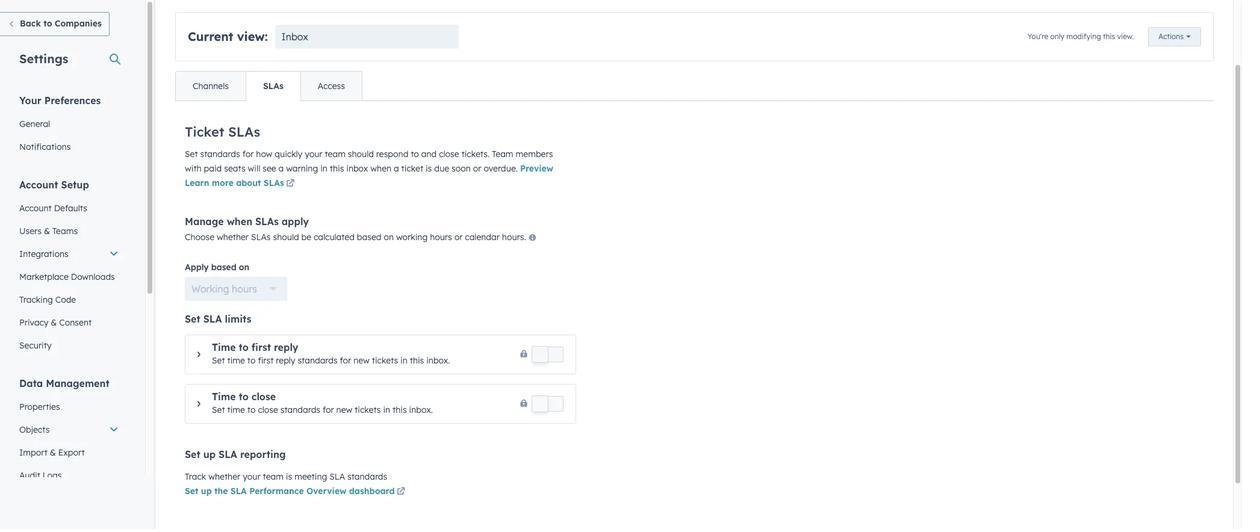 Task type: vqa. For each thing, say whether or not it's contained in the screenshot.
Performance
yes



Task type: locate. For each thing, give the bounding box(es) containing it.
link opens in a new window image
[[286, 179, 295, 188], [397, 485, 405, 500]]

set right caret image
[[212, 355, 225, 366]]

how
[[256, 149, 272, 160]]

slas link
[[246, 72, 300, 101]]

should up inbox
[[348, 149, 374, 160]]

link opens in a new window image down warning
[[286, 177, 295, 192]]

standards
[[200, 149, 240, 160], [298, 355, 338, 366], [280, 405, 320, 416], [347, 472, 387, 482]]

manage when slas apply
[[185, 216, 309, 228]]

0 horizontal spatial new
[[336, 405, 352, 416]]

hours.
[[502, 232, 526, 243]]

inbox
[[282, 31, 308, 43]]

hours inside popup button
[[232, 283, 257, 295]]

standards up reporting
[[280, 405, 320, 416]]

privacy & consent
[[19, 317, 92, 328]]

inbox.
[[427, 355, 450, 366], [409, 405, 433, 416]]

account for account defaults
[[19, 203, 52, 214]]

sla left limits
[[203, 313, 222, 325]]

a
[[279, 163, 284, 174], [394, 163, 399, 174]]

standards up 'paid'
[[200, 149, 240, 160]]

caret image
[[197, 351, 200, 358]]

1 account from the top
[[19, 179, 58, 191]]

back
[[20, 18, 41, 29]]

objects button
[[12, 419, 126, 441]]

account up users
[[19, 203, 52, 214]]

1 vertical spatial new
[[336, 405, 352, 416]]

standards up dashboard
[[347, 472, 387, 482]]

1 vertical spatial on
[[239, 262, 249, 273]]

0 horizontal spatial link opens in a new window image
[[286, 177, 295, 192]]

general link
[[12, 113, 126, 136]]

export
[[58, 447, 85, 458]]

1 time from the top
[[212, 341, 236, 354]]

a right see
[[279, 163, 284, 174]]

set for set up the sla performance overview dashboard
[[185, 486, 198, 497]]

first
[[252, 341, 271, 354], [258, 355, 274, 366]]

data management
[[19, 378, 109, 390]]

hours up limits
[[232, 283, 257, 295]]

when
[[371, 163, 392, 174], [227, 216, 252, 228]]

team inside set standards for how quickly your team should respond to and close tickets. team members with paid seats will see a warning in this inbox when a ticket is due soon or overdue. preview
[[325, 149, 346, 160]]

you're only modifying this view.
[[1028, 32, 1134, 41]]

1 vertical spatial &
[[51, 317, 57, 328]]

close inside set standards for how quickly your team should respond to and close tickets. team members with paid seats will see a warning in this inbox when a ticket is due soon or overdue. preview
[[439, 149, 459, 160]]

1 horizontal spatial link opens in a new window image
[[397, 488, 405, 497]]

code
[[55, 294, 76, 305]]

2 vertical spatial in
[[383, 405, 390, 416]]

tab list
[[175, 71, 363, 101]]

1 vertical spatial or
[[454, 232, 463, 243]]

general
[[19, 119, 50, 129]]

0 horizontal spatial hours
[[232, 283, 257, 295]]

link opens in a new window image right dashboard
[[397, 488, 405, 497]]

1 horizontal spatial should
[[348, 149, 374, 160]]

about
[[236, 178, 261, 188]]

0 horizontal spatial team
[[263, 472, 284, 482]]

2 horizontal spatial in
[[401, 355, 408, 366]]

standards up time to close set time to close standards for new tickets in this inbox.
[[298, 355, 338, 366]]

link opens in a new window image
[[286, 177, 295, 192], [397, 488, 405, 497]]

for up time to close set time to close standards for new tickets in this inbox.
[[340, 355, 351, 366]]

0 vertical spatial when
[[371, 163, 392, 174]]

track whether your team is meeting sla standards
[[185, 472, 387, 482]]

1 vertical spatial your
[[243, 472, 261, 482]]

this
[[1103, 32, 1115, 41], [330, 163, 344, 174], [410, 355, 424, 366], [393, 405, 407, 416]]

whether up the
[[208, 472, 240, 482]]

1 a from the left
[[279, 163, 284, 174]]

modifying
[[1067, 32, 1101, 41]]

2 time from the top
[[227, 405, 245, 416]]

set right caret icon
[[212, 405, 225, 416]]

or inside set standards for how quickly your team should respond to and close tickets. team members with paid seats will see a warning in this inbox when a ticket is due soon or overdue. preview
[[473, 163, 481, 174]]

1 vertical spatial for
[[340, 355, 351, 366]]

due
[[434, 163, 449, 174]]

link opens in a new window image down warning
[[286, 179, 295, 188]]

audit logs link
[[12, 464, 126, 487]]

1 time from the top
[[227, 355, 245, 366]]

1 horizontal spatial in
[[383, 405, 390, 416]]

0 horizontal spatial in
[[320, 163, 328, 174]]

privacy
[[19, 317, 48, 328]]

up
[[203, 449, 216, 461], [201, 486, 212, 497]]

0 vertical spatial up
[[203, 449, 216, 461]]

is up set up the sla performance overview dashboard
[[286, 472, 292, 482]]

on
[[384, 232, 394, 243], [239, 262, 249, 273]]

0 vertical spatial your
[[305, 149, 323, 160]]

slas
[[263, 81, 284, 92], [228, 123, 260, 140], [264, 178, 284, 188], [255, 216, 279, 228], [251, 232, 271, 243]]

0 horizontal spatial should
[[273, 232, 299, 243]]

time inside time to first reply set time to first reply standards for new tickets in this inbox.
[[212, 341, 236, 354]]

inbox. inside time to first reply set time to first reply standards for new tickets in this inbox.
[[427, 355, 450, 366]]

time inside time to close set time to close standards for new tickets in this inbox.
[[212, 391, 236, 403]]

link opens in a new window image right dashboard
[[397, 485, 405, 500]]

or
[[473, 163, 481, 174], [454, 232, 463, 243]]

time
[[212, 341, 236, 354], [212, 391, 236, 403]]

inbox button
[[275, 25, 459, 49]]

0 vertical spatial time
[[227, 355, 245, 366]]

0 vertical spatial tickets
[[372, 355, 398, 366]]

2 account from the top
[[19, 203, 52, 214]]

& inside privacy & consent link
[[51, 317, 57, 328]]

1 horizontal spatial team
[[325, 149, 346, 160]]

apply
[[282, 216, 309, 228]]

set up the sla performance overview dashboard link
[[185, 485, 407, 500]]

0 vertical spatial link opens in a new window image
[[286, 177, 295, 192]]

to inside set standards for how quickly your team should respond to and close tickets. team members with paid seats will see a warning in this inbox when a ticket is due soon or overdue. preview
[[411, 149, 419, 160]]

1 vertical spatial tickets
[[355, 405, 381, 416]]

hours
[[430, 232, 452, 243], [232, 283, 257, 295]]

0 horizontal spatial based
[[211, 262, 236, 273]]

account defaults link
[[12, 197, 126, 220]]

when right manage
[[227, 216, 252, 228]]

slas down inbox
[[263, 81, 284, 92]]

1 vertical spatial team
[[263, 472, 284, 482]]

warning
[[286, 163, 318, 174]]

2 horizontal spatial for
[[340, 355, 351, 366]]

2 time from the top
[[212, 391, 236, 403]]

account defaults
[[19, 203, 87, 214]]

0 vertical spatial &
[[44, 226, 50, 237]]

0 vertical spatial is
[[426, 163, 432, 174]]

time right caret image
[[227, 355, 245, 366]]

data management element
[[12, 377, 126, 487]]

1 horizontal spatial a
[[394, 163, 399, 174]]

to
[[43, 18, 52, 29], [411, 149, 419, 160], [239, 341, 249, 354], [247, 355, 256, 366], [239, 391, 249, 403], [247, 405, 256, 416]]

team right quickly at the top left of the page
[[325, 149, 346, 160]]

0 vertical spatial reply
[[274, 341, 298, 354]]

security link
[[12, 334, 126, 357]]

0 vertical spatial team
[[325, 149, 346, 160]]

this inside time to close set time to close standards for new tickets in this inbox.
[[393, 405, 407, 416]]

respond
[[376, 149, 409, 160]]

on left working in the left top of the page
[[384, 232, 394, 243]]

learn more about slas link
[[185, 177, 297, 192]]

team up performance
[[263, 472, 284, 482]]

reporting
[[240, 449, 286, 461]]

account up account defaults
[[19, 179, 58, 191]]

0 vertical spatial for
[[242, 149, 254, 160]]

actions button
[[1149, 27, 1201, 46]]

0 horizontal spatial when
[[227, 216, 252, 228]]

1 vertical spatial inbox.
[[409, 405, 433, 416]]

set for set sla limits
[[185, 313, 200, 325]]

current
[[188, 29, 233, 44]]

and
[[421, 149, 437, 160]]

account for account setup
[[19, 179, 58, 191]]

new down time to first reply set time to first reply standards for new tickets in this inbox.
[[336, 405, 352, 416]]

1 vertical spatial time
[[227, 405, 245, 416]]

0 vertical spatial in
[[320, 163, 328, 174]]

tracking code
[[19, 294, 76, 305]]

for up will
[[242, 149, 254, 160]]

up up track
[[203, 449, 216, 461]]

whether down manage when slas apply
[[217, 232, 249, 243]]

1 horizontal spatial for
[[323, 405, 334, 416]]

& inside the users & teams link
[[44, 226, 50, 237]]

whether
[[217, 232, 249, 243], [208, 472, 240, 482]]

meeting
[[295, 472, 327, 482]]

users
[[19, 226, 42, 237]]

inbox. inside time to close set time to close standards for new tickets in this inbox.
[[409, 405, 433, 416]]

slas down see
[[264, 178, 284, 188]]

time inside time to close set time to close standards for new tickets in this inbox.
[[227, 405, 245, 416]]

& right 'privacy'
[[51, 317, 57, 328]]

when down respond
[[371, 163, 392, 174]]

1 horizontal spatial on
[[384, 232, 394, 243]]

hours right working in the left top of the page
[[430, 232, 452, 243]]

0 vertical spatial should
[[348, 149, 374, 160]]

marketplace downloads
[[19, 272, 115, 282]]

for down time to first reply set time to first reply standards for new tickets in this inbox.
[[323, 405, 334, 416]]

0 vertical spatial link opens in a new window image
[[286, 179, 295, 188]]

for inside time to close set time to close standards for new tickets in this inbox.
[[323, 405, 334, 416]]

new up time to close set time to close standards for new tickets in this inbox.
[[354, 355, 370, 366]]

1 vertical spatial up
[[201, 486, 212, 497]]

2 vertical spatial for
[[323, 405, 334, 416]]

time
[[227, 355, 245, 366], [227, 405, 245, 416]]

working
[[192, 283, 229, 295]]

setup
[[61, 179, 89, 191]]

1 vertical spatial in
[[401, 355, 408, 366]]

0 vertical spatial time
[[212, 341, 236, 354]]

time to first reply set time to first reply standards for new tickets in this inbox.
[[212, 341, 450, 366]]

0 horizontal spatial link opens in a new window image
[[286, 179, 295, 188]]

on up working hours popup button
[[239, 262, 249, 273]]

0 horizontal spatial is
[[286, 472, 292, 482]]

1 horizontal spatial new
[[354, 355, 370, 366]]

based
[[357, 232, 381, 243], [211, 262, 236, 273]]

for
[[242, 149, 254, 160], [340, 355, 351, 366], [323, 405, 334, 416]]

time right caret icon
[[212, 391, 236, 403]]

set for set standards for how quickly your team should respond to and close tickets. team members with paid seats will see a warning in this inbox when a ticket is due soon or overdue. preview
[[185, 149, 198, 160]]

choose whether slas should be calculated based on working hours or calendar hours.
[[185, 232, 529, 243]]

for inside set standards for how quickly your team should respond to and close tickets. team members with paid seats will see a warning in this inbox when a ticket is due soon or overdue. preview
[[242, 149, 254, 160]]

0 vertical spatial account
[[19, 179, 58, 191]]

1 vertical spatial time
[[212, 391, 236, 403]]

settings
[[19, 51, 68, 66]]

time right caret image
[[212, 341, 236, 354]]

tracking
[[19, 294, 53, 305]]

should down apply
[[273, 232, 299, 243]]

set down track
[[185, 486, 198, 497]]

working hours
[[192, 283, 257, 295]]

your inside set standards for how quickly your team should respond to and close tickets. team members with paid seats will see a warning in this inbox when a ticket is due soon or overdue. preview
[[305, 149, 323, 160]]

0 vertical spatial on
[[384, 232, 394, 243]]

0 vertical spatial inbox.
[[427, 355, 450, 366]]

set inside set standards for how quickly your team should respond to and close tickets. team members with paid seats will see a warning in this inbox when a ticket is due soon or overdue. preview
[[185, 149, 198, 160]]

1 horizontal spatial based
[[357, 232, 381, 243]]

set up 'with'
[[185, 149, 198, 160]]

& left "export"
[[50, 447, 56, 458]]

0 vertical spatial new
[[354, 355, 370, 366]]

sla left reporting
[[219, 449, 237, 461]]

or left the calendar
[[454, 232, 463, 243]]

is left "due"
[[426, 163, 432, 174]]

& inside import & export link
[[50, 447, 56, 458]]

a down respond
[[394, 163, 399, 174]]

in
[[320, 163, 328, 174], [401, 355, 408, 366], [383, 405, 390, 416]]

up left the
[[201, 486, 212, 497]]

2 a from the left
[[394, 163, 399, 174]]

0 horizontal spatial a
[[279, 163, 284, 174]]

based right "calculated"
[[357, 232, 381, 243]]

0 vertical spatial or
[[473, 163, 481, 174]]

0 vertical spatial hours
[[430, 232, 452, 243]]

view.
[[1118, 32, 1134, 41]]

set
[[185, 149, 198, 160], [185, 313, 200, 325], [212, 355, 225, 366], [212, 405, 225, 416], [185, 449, 200, 461], [185, 486, 198, 497]]

audit
[[19, 470, 40, 481]]

team
[[492, 149, 513, 160]]

tickets inside time to close set time to close standards for new tickets in this inbox.
[[355, 405, 381, 416]]

will
[[248, 163, 260, 174]]

1 horizontal spatial when
[[371, 163, 392, 174]]

audit logs
[[19, 470, 62, 481]]

1 vertical spatial account
[[19, 203, 52, 214]]

or down tickets.
[[473, 163, 481, 174]]

up inside set up the sla performance overview dashboard link
[[201, 486, 212, 497]]

new
[[354, 355, 370, 366], [336, 405, 352, 416]]

based up the working hours
[[211, 262, 236, 273]]

set up track
[[185, 449, 200, 461]]

1 vertical spatial link opens in a new window image
[[397, 488, 405, 497]]

1 horizontal spatial your
[[305, 149, 323, 160]]

close
[[439, 149, 459, 160], [252, 391, 276, 403], [258, 405, 278, 416]]

your up warning
[[305, 149, 323, 160]]

link opens in a new window image inside learn more about slas link
[[286, 179, 295, 188]]

whether for track
[[208, 472, 240, 482]]

0 vertical spatial close
[[439, 149, 459, 160]]

0 horizontal spatial for
[[242, 149, 254, 160]]

account setup element
[[12, 178, 126, 357]]

import & export link
[[12, 441, 126, 464]]

1 horizontal spatial link opens in a new window image
[[397, 485, 405, 500]]

set down working at the bottom left of the page
[[185, 313, 200, 325]]

standards inside time to close set time to close standards for new tickets in this inbox.
[[280, 405, 320, 416]]

0 vertical spatial whether
[[217, 232, 249, 243]]

1 horizontal spatial or
[[473, 163, 481, 174]]

1 vertical spatial hours
[[232, 283, 257, 295]]

set up the sla performance overview dashboard
[[185, 486, 395, 497]]

your down reporting
[[243, 472, 261, 482]]

see
[[263, 163, 276, 174]]

current view:
[[188, 29, 268, 44]]

tickets.
[[462, 149, 490, 160]]

1 horizontal spatial is
[[426, 163, 432, 174]]

& right users
[[44, 226, 50, 237]]

time right caret icon
[[227, 405, 245, 416]]

1 vertical spatial based
[[211, 262, 236, 273]]

1 vertical spatial whether
[[208, 472, 240, 482]]

notifications link
[[12, 136, 126, 158]]

2 vertical spatial &
[[50, 447, 56, 458]]



Task type: describe. For each thing, give the bounding box(es) containing it.
account setup
[[19, 179, 89, 191]]

up for the
[[201, 486, 212, 497]]

standards inside time to first reply set time to first reply standards for new tickets in this inbox.
[[298, 355, 338, 366]]

slas up how at the top
[[228, 123, 260, 140]]

performance
[[249, 486, 304, 497]]

calculated
[[314, 232, 355, 243]]

1 vertical spatial link opens in a new window image
[[397, 485, 405, 500]]

limits
[[225, 313, 251, 325]]

quickly
[[275, 149, 302, 160]]

notifications
[[19, 142, 71, 152]]

& for teams
[[44, 226, 50, 237]]

management
[[46, 378, 109, 390]]

apply based on
[[185, 262, 249, 273]]

properties
[[19, 402, 60, 413]]

tickets inside time to first reply set time to first reply standards for new tickets in this inbox.
[[372, 355, 398, 366]]

1 vertical spatial is
[[286, 472, 292, 482]]

1 vertical spatial first
[[258, 355, 274, 366]]

channels
[[193, 81, 229, 92]]

preview button
[[520, 163, 554, 174]]

consent
[[59, 317, 92, 328]]

access link
[[300, 72, 362, 101]]

slas left apply
[[255, 216, 279, 228]]

import & export
[[19, 447, 85, 458]]

in inside time to close set time to close standards for new tickets in this inbox.
[[383, 405, 390, 416]]

0 horizontal spatial your
[[243, 472, 261, 482]]

caret image
[[197, 400, 200, 408]]

privacy & consent link
[[12, 311, 126, 334]]

in inside set standards for how quickly your team should respond to and close tickets. team members with paid seats will see a warning in this inbox when a ticket is due soon or overdue. preview
[[320, 163, 328, 174]]

apply
[[185, 262, 209, 273]]

security
[[19, 340, 52, 351]]

learn more about slas
[[185, 178, 284, 188]]

this inside time to first reply set time to first reply standards for new tickets in this inbox.
[[410, 355, 424, 366]]

new inside time to first reply set time to first reply standards for new tickets in this inbox.
[[354, 355, 370, 366]]

0 horizontal spatial on
[[239, 262, 249, 273]]

back to companies
[[20, 18, 102, 29]]

for inside time to first reply set time to first reply standards for new tickets in this inbox.
[[340, 355, 351, 366]]

your preferences
[[19, 95, 101, 107]]

defaults
[[54, 203, 87, 214]]

choose
[[185, 232, 214, 243]]

marketplace downloads link
[[12, 266, 126, 288]]

sla right the
[[231, 486, 247, 497]]

only
[[1051, 32, 1065, 41]]

1 vertical spatial when
[[227, 216, 252, 228]]

is inside set standards for how quickly your team should respond to and close tickets. team members with paid seats will see a warning in this inbox when a ticket is due soon or overdue. preview
[[426, 163, 432, 174]]

track
[[185, 472, 206, 482]]

back to companies link
[[0, 12, 110, 36]]

set sla limits
[[185, 313, 251, 325]]

downloads
[[71, 272, 115, 282]]

companies
[[55, 18, 102, 29]]

new inside time to close set time to close standards for new tickets in this inbox.
[[336, 405, 352, 416]]

data
[[19, 378, 43, 390]]

access
[[318, 81, 345, 92]]

slas down manage when slas apply
[[251, 232, 271, 243]]

set standards for how quickly your team should respond to and close tickets. team members with paid seats will see a warning in this inbox when a ticket is due soon or overdue. preview
[[185, 149, 554, 174]]

time for time to first reply
[[212, 341, 236, 354]]

inbox
[[346, 163, 368, 174]]

0 vertical spatial first
[[252, 341, 271, 354]]

import
[[19, 447, 48, 458]]

0 horizontal spatial or
[[454, 232, 463, 243]]

marketplace
[[19, 272, 69, 282]]

with
[[185, 163, 202, 174]]

more
[[212, 178, 234, 188]]

be
[[301, 232, 311, 243]]

preferences
[[44, 95, 101, 107]]

you're
[[1028, 32, 1049, 41]]

your preferences element
[[12, 94, 126, 158]]

& for consent
[[51, 317, 57, 328]]

working hours button
[[185, 277, 287, 301]]

teams
[[52, 226, 78, 237]]

view:
[[237, 29, 268, 44]]

learn
[[185, 178, 209, 188]]

& for export
[[50, 447, 56, 458]]

objects
[[19, 425, 50, 435]]

should inside set standards for how quickly your team should respond to and close tickets. team members with paid seats will see a warning in this inbox when a ticket is due soon or overdue. preview
[[348, 149, 374, 160]]

tracking code link
[[12, 288, 126, 311]]

set up sla reporting
[[185, 449, 286, 461]]

channels link
[[176, 72, 246, 101]]

logs
[[43, 470, 62, 481]]

2 vertical spatial close
[[258, 405, 278, 416]]

seats
[[224, 163, 246, 174]]

1 vertical spatial close
[[252, 391, 276, 403]]

ticket
[[185, 123, 224, 140]]

sla up the overview
[[330, 472, 345, 482]]

the
[[214, 486, 228, 497]]

properties link
[[12, 396, 126, 419]]

time inside time to first reply set time to first reply standards for new tickets in this inbox.
[[227, 355, 245, 366]]

integrations button
[[12, 243, 126, 266]]

calendar
[[465, 232, 500, 243]]

this inside set standards for how quickly your team should respond to and close tickets. team members with paid seats will see a warning in this inbox when a ticket is due soon or overdue. preview
[[330, 163, 344, 174]]

slas inside tab list
[[263, 81, 284, 92]]

ticket
[[401, 163, 423, 174]]

1 vertical spatial reply
[[276, 355, 295, 366]]

preview
[[520, 163, 554, 174]]

set inside time to close set time to close standards for new tickets in this inbox.
[[212, 405, 225, 416]]

tab list containing channels
[[175, 71, 363, 101]]

actions
[[1159, 32, 1184, 41]]

link opens in a new window image inside set up the sla performance overview dashboard link
[[397, 488, 405, 497]]

set inside time to first reply set time to first reply standards for new tickets in this inbox.
[[212, 355, 225, 366]]

in inside time to first reply set time to first reply standards for new tickets in this inbox.
[[401, 355, 408, 366]]

0 vertical spatial based
[[357, 232, 381, 243]]

your
[[19, 95, 41, 107]]

1 vertical spatial should
[[273, 232, 299, 243]]

1 horizontal spatial hours
[[430, 232, 452, 243]]

soon
[[452, 163, 471, 174]]

users & teams
[[19, 226, 78, 237]]

overdue.
[[484, 163, 518, 174]]

users & teams link
[[12, 220, 126, 243]]

overview
[[306, 486, 347, 497]]

whether for choose
[[217, 232, 249, 243]]

when inside set standards for how quickly your team should respond to and close tickets. team members with paid seats will see a warning in this inbox when a ticket is due soon or overdue. preview
[[371, 163, 392, 174]]

standards inside set standards for how quickly your team should respond to and close tickets. team members with paid seats will see a warning in this inbox when a ticket is due soon or overdue. preview
[[200, 149, 240, 160]]

up for sla
[[203, 449, 216, 461]]

time for time to close
[[212, 391, 236, 403]]

set for set up sla reporting
[[185, 449, 200, 461]]

paid
[[204, 163, 222, 174]]



